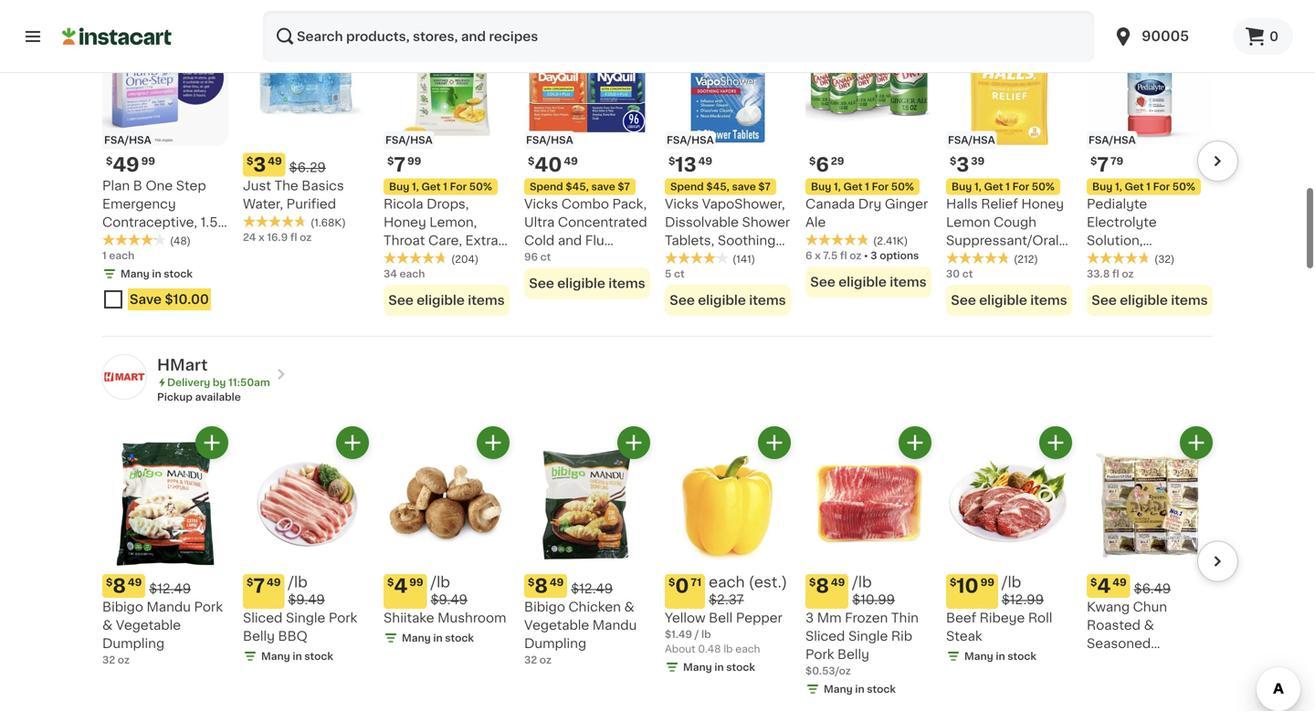 Task type: describe. For each thing, give the bounding box(es) containing it.
1 for drops,
[[443, 182, 448, 192]]

combo
[[562, 198, 609, 210]]

49 for 40
[[564, 156, 578, 166]]

dissolvable
[[665, 216, 739, 229]]

ginger
[[885, 198, 928, 210]]

33.8
[[1087, 269, 1110, 279]]

instacart logo image
[[62, 26, 172, 48]]

add image for 3 mm frozen thin sliced single rib pork belly
[[904, 431, 927, 454]]

49 for bibigo mandu pork & vegetable dumpling
[[128, 578, 142, 588]]

liquid
[[443, 252, 483, 265]]

ale
[[806, 216, 826, 229]]

add image for kwang chun roasted & seasoned seaweed
[[1185, 431, 1208, 454]]

add image for bibigo mandu pork & vegetable dumpling
[[201, 431, 223, 454]]

many down $0.53/oz
[[824, 685, 853, 695]]

3 inside product group
[[871, 251, 878, 261]]

many down the bbq
[[261, 652, 290, 662]]

pickup
[[157, 392, 193, 402]]

hmart
[[157, 357, 208, 373]]

16.9
[[267, 232, 288, 242]]

71
[[691, 578, 702, 588]]

medicated
[[697, 252, 766, 265]]

39
[[971, 156, 985, 166]]

vicks for 13
[[665, 198, 699, 210]]

fsa/hsa for $ 13 49
[[667, 135, 714, 145]]

buy for canada dry ginger ale
[[811, 182, 832, 192]]

dumpling for vegetable
[[524, 637, 587, 650]]

(48)
[[170, 236, 191, 246]]

spend for 13
[[671, 182, 704, 192]]

spend $45, save $7 for 40
[[530, 182, 630, 192]]

contraceptive,
[[102, 216, 197, 229]]

buy 1, get 1 for 50% for canada
[[811, 182, 914, 192]]

product group containing 6
[[806, 5, 932, 298]]

$ 3 39
[[950, 155, 985, 174]]

steak
[[946, 631, 983, 643]]

7 for $ 7 99
[[394, 155, 406, 174]]

$12.99
[[1002, 594, 1044, 607]]

delivery by 11:50am
[[167, 378, 270, 388]]

(204)
[[451, 254, 479, 264]]

stock down rib
[[867, 685, 896, 695]]

see eligible items for $ 7 79
[[1092, 294, 1208, 307]]

7 for $ 7 79
[[1098, 155, 1109, 174]]

1, for ricola
[[412, 182, 419, 192]]

seaweed
[[1087, 656, 1146, 669]]

1, for halls
[[975, 182, 982, 192]]

5
[[665, 269, 672, 279]]

4 for /lb
[[394, 577, 408, 596]]

product group containing 0
[[665, 426, 791, 675]]

just
[[243, 179, 271, 192]]

see eligible items for $ 13 49
[[670, 294, 786, 307]]

1 each
[[102, 251, 135, 261]]

get for canada
[[844, 182, 863, 192]]

4 for $6.49
[[1098, 577, 1111, 596]]

$ for $ 7 79
[[1091, 156, 1098, 166]]

buy 1, get 1 for 50% for ricola
[[389, 182, 492, 192]]

2 90005 button from the left
[[1113, 11, 1222, 62]]

$ for $ 8 49 $12.49 bibigo chicken & vegetable mandu dumpling 32 oz
[[528, 578, 535, 588]]

ct for 3
[[963, 269, 973, 279]]

$4.49 original price: $6.49 element
[[1087, 574, 1213, 598]]

anesthetic
[[946, 252, 1016, 265]]

mandu inside $ 8 49 $12.49 bibigo chicken & vegetable mandu dumpling 32 oz
[[593, 619, 637, 632]]

add image for beef ribeye roll steak
[[1045, 431, 1068, 454]]

beef
[[946, 612, 977, 625]]

buy for pedialyte electrolyte solution, strawberry
[[1093, 182, 1113, 192]]

belly inside $ 8 49 /lb $10.99 3 mm frozen thin sliced single rib pork belly $0.53/oz
[[838, 649, 870, 662]]

96
[[524, 252, 538, 262]]

items for $ 3 39
[[1031, 294, 1068, 307]]

care,
[[428, 234, 462, 247]]

$8.49 per pound original price: $10.99 element
[[806, 574, 932, 610]]

99 for 10
[[981, 578, 995, 588]]

& inside $ 8 49 $12.49 bibigo chicken & vegetable mandu dumpling 32 oz
[[624, 601, 635, 614]]

10
[[957, 577, 979, 596]]

cough
[[994, 216, 1037, 229]]

fsa/hsa for $ 3 39
[[948, 135, 996, 145]]

$ 8 49 $12.49 bibigo mandu pork & vegetable dumpling 32 oz
[[102, 577, 223, 665]]

$ for $ 8 49 $12.49 bibigo mandu pork & vegetable dumpling 32 oz
[[106, 578, 113, 588]]

basics
[[302, 179, 344, 192]]

pork inside $ 7 49 /lb $9.49 sliced single pork belly bbq
[[329, 612, 357, 625]]

1 fsa/hsa from the left
[[104, 135, 151, 145]]

chicken
[[569, 601, 621, 614]]

0 inside $ 0 71 each (est.) $2.37 yellow bell pepper $1.49 / lb about 0.48 lb each
[[675, 577, 689, 596]]

$ for $ 4 99 /lb $9.49 shiitake mushroom
[[387, 578, 394, 588]]

in down 0.48
[[715, 663, 724, 673]]

many in stock down ribeye at right bottom
[[965, 652, 1037, 662]]

$ 8 49 $12.49 bibigo chicken & vegetable mandu dumpling 32 oz
[[524, 577, 637, 665]]

$ 40 49
[[528, 155, 578, 174]]

$10.99 per pound original price: $12.99 element
[[946, 574, 1073, 610]]

in down $ 8 49 /lb $10.99 3 mm frozen thin sliced single rib pork belly $0.53/oz
[[855, 685, 865, 695]]

eligible for $ 7 99
[[417, 294, 465, 307]]

ultra
[[524, 216, 555, 229]]

1, for canada
[[834, 182, 841, 192]]

see for $ 3 39
[[951, 294, 976, 307]]

$ 49 99
[[106, 155, 155, 174]]

$ 13 49
[[669, 155, 713, 174]]

$ for $ 7 49 /lb $9.49 sliced single pork belly bbq
[[247, 578, 253, 588]]

for for dry
[[872, 182, 889, 192]]

product group containing 13
[[665, 5, 791, 316]]

1 90005 button from the left
[[1102, 11, 1233, 62]]

item carousel region containing 49
[[77, 5, 1239, 329]]

49 for bibigo chicken & vegetable mandu dumpling
[[550, 578, 564, 588]]

0 inside button
[[1270, 30, 1279, 43]]

many in stock down 0.48
[[683, 663, 755, 673]]

item carousel region containing 8
[[77, 426, 1239, 708]]

lemon,
[[430, 216, 477, 229]]

1, for pedialyte
[[1115, 182, 1123, 192]]

8 for bibigo mandu pork & vegetable dumpling
[[113, 577, 126, 596]]

6 x 7.5 fl oz • 3 options
[[806, 251, 919, 261]]

fsa/hsa for $ 7 99
[[386, 135, 433, 145]]

pickup available
[[157, 392, 241, 402]]

add image for shiitake mushroom
[[482, 431, 505, 454]]

stock down pepper
[[727, 663, 755, 673]]

13
[[675, 155, 697, 174]]

bibigo for &
[[102, 601, 143, 614]]

sliced inside $ 7 49 /lb $9.49 sliced single pork belly bbq
[[243, 612, 283, 625]]

(1.68k)
[[311, 218, 346, 228]]

add image for yellow bell pepper
[[763, 431, 786, 454]]

items for $ 6 29
[[890, 276, 927, 289]]

$10.99
[[853, 594, 895, 607]]

$ for $ 6 29
[[809, 156, 816, 166]]

/lb for 8
[[853, 575, 872, 590]]

1.5
[[201, 216, 218, 229]]

one
[[146, 179, 173, 192]]

delivery
[[167, 378, 210, 388]]

each down pepper
[[736, 645, 761, 655]]

8 for bibigo chicken & vegetable mandu dumpling
[[535, 577, 548, 596]]

product group containing 10
[[946, 426, 1073, 664]]

mandu inside $ 8 49 $12.49 bibigo mandu pork & vegetable dumpling 32 oz
[[147, 601, 191, 614]]

$ for $ 8 49 /lb $10.99 3 mm frozen thin sliced single rib pork belly $0.53/oz
[[809, 578, 816, 588]]

24 x 16.9 fl oz
[[243, 232, 312, 242]]

1 for dry
[[865, 182, 870, 192]]

hmart image
[[102, 355, 146, 399]]

32 for bibigo mandu pork & vegetable dumpling
[[102, 655, 115, 665]]

belly inside $ 7 49 /lb $9.49 sliced single pork belly bbq
[[243, 631, 275, 643]]

in down ribeye at right bottom
[[996, 652, 1005, 662]]

plan
[[102, 179, 130, 192]]

see for $ 40 49
[[529, 277, 554, 290]]

oz inside $ 8 49 $12.49 bibigo chicken & vegetable mandu dumpling 32 oz
[[540, 655, 552, 665]]

thin
[[892, 612, 919, 625]]

stock up $10.00
[[164, 269, 193, 279]]

single inside $ 8 49 /lb $10.99 3 mm frozen thin sliced single rib pork belly $0.53/oz
[[849, 631, 888, 643]]

sliced inside $ 8 49 /lb $10.99 3 mm frozen thin sliced single rib pork belly $0.53/oz
[[806, 631, 845, 643]]

solution,
[[1087, 234, 1143, 247]]

99 for 7
[[407, 156, 421, 166]]

33.8 fl oz
[[1087, 269, 1134, 279]]

49 for sliced single pork belly bbq
[[267, 578, 281, 588]]

in up save
[[152, 269, 161, 279]]

center,
[[384, 271, 431, 283]]

relief
[[981, 198, 1018, 210]]

3 inside $ 8 49 /lb $10.99 3 mm frozen thin sliced single rib pork belly $0.53/oz
[[806, 612, 814, 625]]

many in stock down shiitake
[[402, 634, 474, 644]]

$45, for 40
[[566, 182, 589, 192]]

40
[[535, 155, 562, 174]]

5 ct
[[665, 269, 685, 279]]

see for $ 13 49
[[670, 294, 695, 307]]

frozen
[[845, 612, 888, 625]]

dry
[[859, 198, 882, 210]]

34
[[384, 269, 397, 279]]

lemon
[[946, 216, 991, 229]]

medicine
[[524, 252, 584, 265]]

purified
[[287, 198, 336, 210]]

/lb for 7
[[288, 575, 308, 590]]

ct for 13
[[674, 269, 685, 279]]

items for $ 7 79
[[1171, 294, 1208, 307]]

x for 16.9
[[259, 232, 265, 242]]

honey for 3
[[1022, 198, 1064, 210]]

oz inside $ 8 49 $12.49 bibigo mandu pork & vegetable dumpling 32 oz
[[118, 655, 130, 665]]

in down the bbq
[[293, 652, 302, 662]]

stock down the roll
[[1008, 652, 1037, 662]]

halls relief honey lemon cough suppressant/oral anesthetic menthol drops
[[946, 198, 1073, 283]]

•
[[864, 251, 868, 261]]

menthol
[[1020, 252, 1073, 265]]

0 horizontal spatial 6
[[806, 251, 813, 261]]

$ for $ 49 99
[[106, 156, 113, 166]]

many down "steak"
[[965, 652, 994, 662]]

$ 0 71 each (est.) $2.37 yellow bell pepper $1.49 / lb about 0.48 lb each
[[665, 575, 788, 655]]

roll
[[1029, 612, 1053, 625]]

many in stock down the bbq
[[261, 652, 333, 662]]

3 left 39
[[957, 155, 970, 174]]

$45, for 13
[[707, 182, 730, 192]]

menthol,
[[384, 252, 440, 265]]

see eligible items button for $ 40 49
[[524, 268, 650, 299]]

bell
[[709, 612, 733, 625]]

and
[[558, 234, 582, 247]]

eligible for $ 7 79
[[1120, 294, 1168, 307]]

ribeye
[[980, 612, 1025, 625]]

(212)
[[1014, 254, 1039, 264]]

$6.29
[[289, 161, 326, 174]]

save $10.00 button
[[102, 285, 228, 318]]

eligible for $ 3 39
[[980, 294, 1028, 307]]

each up $2.37
[[709, 575, 745, 590]]



Task type: locate. For each thing, give the bounding box(es) containing it.
strawberry
[[1087, 252, 1158, 265]]

2 horizontal spatial pork
[[806, 649, 835, 662]]

dumpling inside $ 8 49 $12.49 bibigo mandu pork & vegetable dumpling 32 oz
[[102, 637, 165, 650]]

0 vertical spatial item carousel region
[[77, 5, 1239, 329]]

/lb inside $ 8 49 /lb $10.99 3 mm frozen thin sliced single rib pork belly $0.53/oz
[[853, 575, 872, 590]]

1 get from the left
[[422, 182, 441, 192]]

1 spend from the left
[[530, 182, 563, 192]]

for up the relief
[[1013, 182, 1030, 192]]

2 bibigo from the left
[[524, 601, 565, 614]]

items
[[890, 276, 927, 289], [609, 277, 646, 290], [468, 294, 505, 307], [749, 294, 786, 307], [1031, 294, 1068, 307], [1171, 294, 1208, 307]]

many in stock up save
[[121, 269, 193, 279]]

& inside $ 4 49 $6.49 kwang chun roasted & seasoned seaweed
[[1144, 619, 1155, 632]]

0 horizontal spatial spend $45, save $7
[[530, 182, 630, 192]]

save
[[592, 182, 616, 192], [732, 182, 756, 192]]

99 for 49
[[141, 156, 155, 166]]

ct right 96
[[541, 252, 551, 262]]

99 inside "$ 4 99 /lb $9.49 shiitake mushroom"
[[410, 578, 423, 588]]

0 horizontal spatial vicks
[[524, 198, 558, 210]]

honey
[[1022, 198, 1064, 210], [384, 216, 426, 229]]

see for $ 7 99
[[389, 294, 414, 307]]

1 50% from the left
[[469, 182, 492, 192]]

1 for relief
[[1006, 182, 1010, 192]]

1 horizontal spatial 32
[[524, 655, 537, 665]]

buy 1, get 1 for 50% for pedialyte
[[1093, 182, 1196, 192]]

get for pedialyte
[[1125, 182, 1144, 192]]

(est.)
[[749, 575, 788, 590]]

2 spend from the left
[[671, 182, 704, 192]]

see eligible items for $ 40 49
[[529, 277, 646, 290]]

bibigo inside $ 8 49 $12.49 bibigo mandu pork & vegetable dumpling 32 oz
[[102, 601, 143, 614]]

/lb up $12.99
[[1002, 575, 1022, 590]]

non-
[[665, 252, 697, 265]]

50% up (32) at right top
[[1173, 182, 1196, 192]]

$9.49 for 7
[[288, 594, 325, 607]]

0 horizontal spatial x
[[259, 232, 265, 242]]

vicks up dissolvable
[[665, 198, 699, 210]]

2 $8.49 original price: $12.49 element from the left
[[524, 574, 650, 598]]

vicks inside vicks combo pack, ultra concentrated cold and flu medicine
[[524, 198, 558, 210]]

fsa/hsa
[[104, 135, 151, 145], [386, 135, 433, 145], [526, 135, 573, 145], [667, 135, 714, 145], [948, 135, 996, 145], [1089, 135, 1136, 145]]

for for electrolyte
[[1153, 182, 1170, 192]]

$7 up 'pack,'
[[618, 182, 630, 192]]

honey inside 'ricola drops, honey lemon, throat care, extra menthol, liquid center, wrapped drops'
[[384, 216, 426, 229]]

2 vegetable from the left
[[524, 619, 589, 632]]

fsa/hsa for $ 7 79
[[1089, 135, 1136, 145]]

$9.49 up mushroom
[[431, 594, 468, 607]]

vegetable inside $ 8 49 $12.49 bibigo chicken & vegetable mandu dumpling 32 oz
[[524, 619, 589, 632]]

0 vertical spatial 0
[[1270, 30, 1279, 43]]

1 $12.49 from the left
[[149, 583, 191, 595]]

vicks for 40
[[524, 198, 558, 210]]

see eligible items button for $ 13 49
[[665, 285, 791, 316]]

belly
[[243, 631, 275, 643], [838, 649, 870, 662]]

0 vertical spatial belly
[[243, 631, 275, 643]]

$7
[[618, 182, 630, 192], [759, 182, 771, 192]]

79
[[1111, 156, 1124, 166]]

8 inside $ 8 49 /lb $10.99 3 mm frozen thin sliced single rib pork belly $0.53/oz
[[816, 577, 829, 596]]

product group containing 40
[[524, 5, 650, 299]]

0 horizontal spatial 7
[[253, 577, 265, 596]]

items for $ 13 49
[[749, 294, 786, 307]]

spend for 40
[[530, 182, 563, 192]]

get for ricola
[[422, 182, 441, 192]]

1 for electrolyte
[[1147, 182, 1151, 192]]

0 vertical spatial single
[[286, 612, 325, 625]]

$ 7 49 /lb $9.49 sliced single pork belly bbq
[[243, 575, 357, 643]]

1 $8.49 original price: $12.49 element from the left
[[102, 574, 228, 598]]

0 horizontal spatial &
[[102, 619, 113, 632]]

$9.49 for 4
[[431, 594, 468, 607]]

99 right 10 at the right bottom of page
[[981, 578, 995, 588]]

see eligible items button for $ 7 99
[[384, 285, 510, 316]]

1 horizontal spatial lb
[[724, 645, 733, 655]]

items left 5
[[609, 277, 646, 290]]

spend $45, save $7 for 13
[[671, 182, 771, 192]]

$ 3 49
[[247, 155, 282, 174]]

1 horizontal spatial mandu
[[593, 619, 637, 632]]

50% up ginger
[[891, 182, 914, 192]]

$ inside "$ 3 39"
[[950, 156, 957, 166]]

$45,
[[566, 182, 589, 192], [707, 182, 730, 192]]

50% up cough
[[1032, 182, 1055, 192]]

$3.49 original price: $6.29 element
[[243, 153, 369, 177]]

1 vertical spatial drops
[[384, 289, 423, 302]]

spend $45, save $7 up vaposhower,
[[671, 182, 771, 192]]

0.48
[[698, 645, 721, 655]]

$45, up combo
[[566, 182, 589, 192]]

1 8 from the left
[[113, 577, 126, 596]]

1 horizontal spatial $9.49
[[431, 594, 468, 607]]

1 horizontal spatial 6
[[816, 155, 829, 174]]

eligible for $ 6 29
[[839, 276, 887, 289]]

ricola drops, honey lemon, throat care, extra menthol, liquid center, wrapped drops
[[384, 198, 498, 302]]

2 buy from the left
[[811, 182, 832, 192]]

3 right •
[[871, 251, 878, 261]]

4 for from the left
[[1153, 182, 1170, 192]]

x inside product group
[[815, 251, 821, 261]]

canada dry ginger ale
[[806, 198, 928, 229]]

2 50% from the left
[[891, 182, 914, 192]]

99 inside $ 49 99
[[141, 156, 155, 166]]

for up dry
[[872, 182, 889, 192]]

see eligible items button down medicated
[[665, 285, 791, 316]]

1 horizontal spatial bibigo
[[524, 601, 565, 614]]

(32)
[[1155, 254, 1175, 264]]

$12.49 inside $ 8 49 $12.49 bibigo chicken & vegetable mandu dumpling 32 oz
[[571, 583, 613, 595]]

see eligible items down (32) at right top
[[1092, 294, 1208, 307]]

single up the bbq
[[286, 612, 325, 625]]

1 horizontal spatial spend $45, save $7
[[671, 182, 771, 192]]

buy up halls
[[952, 182, 972, 192]]

see eligible items button down (212)
[[946, 285, 1073, 316]]

1 horizontal spatial $8.49 original price: $12.49 element
[[524, 574, 650, 598]]

1, up the canada
[[834, 182, 841, 192]]

tablet
[[130, 234, 169, 247]]

/lb up shiitake
[[431, 575, 450, 590]]

(2.41k)
[[873, 236, 908, 246]]

$ 10 99 /lb $12.99 beef ribeye roll steak
[[946, 575, 1053, 643]]

$12.49 for mandu
[[149, 583, 191, 595]]

6 left 7.5 at the right
[[806, 251, 813, 261]]

1 4 from the left
[[394, 577, 408, 596]]

$ for $ 13 49
[[669, 156, 675, 166]]

/lb up the bbq
[[288, 575, 308, 590]]

99 for 4
[[410, 578, 423, 588]]

2 get from the left
[[844, 182, 863, 192]]

2 $12.49 from the left
[[571, 583, 613, 595]]

$ inside $ 0 71 each (est.) $2.37 yellow bell pepper $1.49 / lb about 0.48 lb each
[[669, 578, 675, 588]]

in
[[152, 269, 161, 279], [433, 634, 443, 644], [293, 652, 302, 662], [996, 652, 1005, 662], [715, 663, 724, 673], [855, 685, 865, 695]]

$ 4 49 $6.49 kwang chun roasted & seasoned seaweed
[[1087, 577, 1171, 669]]

4 inside $ 4 49 $6.49 kwang chun roasted & seasoned seaweed
[[1098, 577, 1111, 596]]

3 for from the left
[[1013, 182, 1030, 192]]

6
[[816, 155, 829, 174], [806, 251, 813, 261]]

99
[[141, 156, 155, 166], [407, 156, 421, 166], [410, 578, 423, 588], [981, 578, 995, 588]]

product group
[[243, 5, 369, 245], [384, 5, 510, 316], [524, 5, 650, 299], [665, 5, 791, 316], [806, 5, 932, 298], [946, 5, 1073, 316], [1087, 5, 1213, 316], [102, 19, 228, 318], [102, 426, 228, 668], [243, 426, 369, 664], [384, 426, 510, 646], [524, 426, 650, 668], [665, 426, 791, 675], [806, 426, 932, 697], [946, 426, 1073, 664], [1087, 426, 1213, 669]]

$ for $ 40 49
[[528, 156, 535, 166]]

soothing
[[718, 234, 776, 247]]

99 inside $ 7 99
[[407, 156, 421, 166]]

3 up just
[[253, 155, 266, 174]]

4 buy from the left
[[1093, 182, 1113, 192]]

$45, up vaposhower,
[[707, 182, 730, 192]]

0 horizontal spatial mandu
[[147, 601, 191, 614]]

1 up pedialyte
[[1147, 182, 1151, 192]]

1 $45, from the left
[[566, 182, 589, 192]]

$ inside $ 13 49
[[669, 156, 675, 166]]

see eligible items for $ 3 39
[[951, 294, 1068, 307]]

0 horizontal spatial lb
[[702, 630, 711, 640]]

5 fsa/hsa from the left
[[948, 135, 996, 145]]

honey inside halls relief honey lemon cough suppressant/oral anesthetic menthol drops
[[1022, 198, 1064, 210]]

0 horizontal spatial vegetable
[[116, 619, 181, 632]]

$1.49
[[665, 630, 692, 640]]

0 horizontal spatial pork
[[194, 601, 223, 614]]

49 inside $ 3 49
[[268, 156, 282, 166]]

wrapped
[[434, 271, 492, 283]]

1 horizontal spatial sliced
[[806, 631, 845, 643]]

3 8 from the left
[[816, 577, 829, 596]]

8 inside $ 8 49 $12.49 bibigo chicken & vegetable mandu dumpling 32 oz
[[535, 577, 548, 596]]

50%
[[469, 182, 492, 192], [891, 182, 914, 192], [1032, 182, 1055, 192], [1173, 182, 1196, 192]]

pork inside $ 8 49 $12.49 bibigo mandu pork & vegetable dumpling 32 oz
[[194, 601, 223, 614]]

bbq
[[278, 631, 308, 643]]

/lb up "$10.99"
[[853, 575, 872, 590]]

see eligible items down •
[[811, 276, 927, 289]]

49 inside $ 8 49 $12.49 bibigo chicken & vegetable mandu dumpling 32 oz
[[550, 578, 564, 588]]

0 horizontal spatial single
[[286, 612, 325, 625]]

drops,
[[427, 198, 469, 210]]

0 horizontal spatial $7
[[618, 182, 630, 192]]

90005 button
[[1102, 11, 1233, 62], [1113, 11, 1222, 62]]

fsa/hsa up 79 at the right top
[[1089, 135, 1136, 145]]

vaposhower,
[[702, 198, 785, 210]]

50% for halls relief honey lemon cough suppressant/oral anesthetic menthol drops
[[1032, 182, 1055, 192]]

50% for ricola drops, honey lemon, throat care, extra menthol, liquid center, wrapped drops
[[469, 182, 492, 192]]

items for $ 7 99
[[468, 294, 505, 307]]

spend
[[530, 182, 563, 192], [671, 182, 704, 192]]

belly left the bbq
[[243, 631, 275, 643]]

$ inside $ 7 49 /lb $9.49 sliced single pork belly bbq
[[247, 578, 253, 588]]

2 fsa/hsa from the left
[[386, 135, 433, 145]]

1 /lb from the left
[[288, 575, 308, 590]]

$ 7 99
[[387, 155, 421, 174]]

seasoned
[[1087, 637, 1151, 650]]

see eligible items down medicine
[[529, 277, 646, 290]]

$ inside $ 10 99 /lb $12.99 beef ribeye roll steak
[[950, 578, 957, 588]]

0 horizontal spatial dumpling
[[102, 637, 165, 650]]

$4.99 per pound original price: $9.49 element
[[384, 574, 510, 610]]

0 vertical spatial honey
[[1022, 198, 1064, 210]]

spend $45, save $7 up combo
[[530, 182, 630, 192]]

see eligible items button down wrapped
[[384, 285, 510, 316]]

$ for $ 0 71 each (est.) $2.37 yellow bell pepper $1.49 / lb about 0.48 lb each
[[669, 578, 675, 588]]

each down mg,
[[109, 251, 135, 261]]

0 vertical spatial lb
[[702, 630, 711, 640]]

1 for from the left
[[450, 182, 467, 192]]

fl for 16.9
[[290, 232, 297, 242]]

mushroom
[[438, 612, 507, 625]]

1 bibigo from the left
[[102, 601, 143, 614]]

2 item carousel region from the top
[[77, 426, 1239, 708]]

0 horizontal spatial fl
[[290, 232, 297, 242]]

2 buy 1, get 1 for 50% from the left
[[811, 182, 914, 192]]

2 horizontal spatial 8
[[816, 577, 829, 596]]

0 vertical spatial sliced
[[243, 612, 283, 625]]

$ for $ 4 49 $6.49 kwang chun roasted & seasoned seaweed
[[1091, 578, 1098, 588]]

dumpling inside $ 8 49 $12.49 bibigo chicken & vegetable mandu dumpling 32 oz
[[524, 637, 587, 650]]

save up combo
[[592, 182, 616, 192]]

/
[[695, 630, 699, 640]]

49 inside $ 13 49
[[699, 156, 713, 166]]

dumpling for &
[[102, 637, 165, 650]]

7.5
[[823, 251, 838, 261]]

0 vertical spatial drops
[[946, 271, 985, 283]]

2 vicks from the left
[[665, 198, 699, 210]]

single inside $ 7 49 /lb $9.49 sliced single pork belly bbq
[[286, 612, 325, 625]]

eligible for $ 13 49
[[698, 294, 746, 307]]

3 buy from the left
[[952, 182, 972, 192]]

buy 1, get 1 for 50% up drops,
[[389, 182, 492, 192]]

for for relief
[[1013, 182, 1030, 192]]

see for $ 6 29
[[811, 276, 836, 289]]

$7.49 per pound original price: $9.49 element
[[243, 574, 369, 610]]

1 horizontal spatial vicks
[[665, 198, 699, 210]]

& inside $ 8 49 $12.49 bibigo mandu pork & vegetable dumpling 32 oz
[[102, 619, 113, 632]]

99 up ricola
[[407, 156, 421, 166]]

$ inside $ 4 49 $6.49 kwang chun roasted & seasoned seaweed
[[1091, 578, 1098, 588]]

4 inside "$ 4 99 /lb $9.49 shiitake mushroom"
[[394, 577, 408, 596]]

0 horizontal spatial $12.49
[[149, 583, 191, 595]]

pedialyte electrolyte solution, strawberry
[[1087, 198, 1158, 265]]

see eligible items button down •
[[806, 267, 932, 298]]

eligible down medicine
[[557, 277, 606, 290]]

8 inside $ 8 49 $12.49 bibigo mandu pork & vegetable dumpling 32 oz
[[113, 577, 126, 596]]

1 vertical spatial belly
[[838, 649, 870, 662]]

Search field
[[263, 11, 1095, 62]]

canada
[[806, 198, 855, 210]]

4 50% from the left
[[1173, 182, 1196, 192]]

vegetable inside $ 8 49 $12.49 bibigo mandu pork & vegetable dumpling 32 oz
[[116, 619, 181, 632]]

see
[[811, 276, 836, 289], [529, 277, 554, 290], [389, 294, 414, 307], [670, 294, 695, 307], [951, 294, 976, 307], [1092, 294, 1117, 307]]

7 for $ 7 49 /lb $9.49 sliced single pork belly bbq
[[253, 577, 265, 596]]

49 inside $ 40 49
[[564, 156, 578, 166]]

drops inside 'ricola drops, honey lemon, throat care, extra menthol, liquid center, wrapped drops'
[[384, 289, 423, 302]]

$ for $ 3 39
[[950, 156, 957, 166]]

3 1, from the left
[[975, 182, 982, 192]]

eligible
[[839, 276, 887, 289], [557, 277, 606, 290], [417, 294, 465, 307], [698, 294, 746, 307], [980, 294, 1028, 307], [1120, 294, 1168, 307]]

32 for bibigo chicken & vegetable mandu dumpling
[[524, 655, 537, 665]]

1 horizontal spatial spend
[[671, 182, 704, 192]]

0 horizontal spatial 4
[[394, 577, 408, 596]]

1 horizontal spatial 8
[[535, 577, 548, 596]]

3 /lb from the left
[[853, 575, 872, 590]]

0 horizontal spatial $9.49
[[288, 594, 325, 607]]

34 each
[[384, 269, 425, 279]]

1 buy from the left
[[389, 182, 410, 192]]

/lb for 10
[[1002, 575, 1022, 590]]

1 horizontal spatial $7
[[759, 182, 771, 192]]

product group containing 49
[[102, 19, 228, 318]]

4 up kwang
[[1098, 577, 1111, 596]]

49 for 13
[[699, 156, 713, 166]]

save $10.00
[[130, 293, 209, 306]]

stock down the bbq
[[304, 652, 333, 662]]

$12.49 inside $ 8 49 $12.49 bibigo mandu pork & vegetable dumpling 32 oz
[[149, 583, 191, 595]]

fl for 7.5
[[840, 251, 847, 261]]

$7 for 13
[[759, 182, 771, 192]]

buy
[[389, 182, 410, 192], [811, 182, 832, 192], [952, 182, 972, 192], [1093, 182, 1113, 192]]

buy inside product group
[[811, 182, 832, 192]]

1 horizontal spatial honey
[[1022, 198, 1064, 210]]

save for 40
[[592, 182, 616, 192]]

32 inside $ 8 49 $12.49 bibigo mandu pork & vegetable dumpling 32 oz
[[102, 655, 115, 665]]

add image
[[623, 10, 645, 33], [1045, 10, 1068, 33], [201, 431, 223, 454], [482, 431, 505, 454], [763, 431, 786, 454], [904, 431, 927, 454], [1045, 431, 1068, 454], [1185, 431, 1208, 454]]

None search field
[[263, 11, 1095, 62]]

vicks inside the vicks vaposhower, dissolvable shower tablets, soothing non-medicated vapors
[[665, 198, 699, 210]]

1 horizontal spatial x
[[815, 251, 821, 261]]

many down 1 each
[[121, 269, 150, 279]]

see down center,
[[389, 294, 414, 307]]

see eligible items button down (32) at right top
[[1087, 285, 1213, 316]]

vapors
[[665, 271, 709, 283]]

drops
[[946, 271, 985, 283], [384, 289, 423, 302]]

$10.00
[[165, 293, 209, 306]]

items down (32) at right top
[[1171, 294, 1208, 307]]

pepper
[[736, 612, 783, 625]]

belly up $0.53/oz
[[838, 649, 870, 662]]

see eligible items button for $ 7 79
[[1087, 285, 1213, 316]]

1 vegetable from the left
[[116, 619, 181, 632]]

0 horizontal spatial 8
[[113, 577, 126, 596]]

1 vertical spatial item carousel region
[[77, 426, 1239, 708]]

see down 30 ct
[[951, 294, 976, 307]]

2 horizontal spatial ct
[[963, 269, 973, 279]]

1 up the relief
[[1006, 182, 1010, 192]]

ct right 30 on the right top of the page
[[963, 269, 973, 279]]

0 horizontal spatial honey
[[384, 216, 426, 229]]

1 1, from the left
[[412, 182, 419, 192]]

stock
[[164, 269, 193, 279], [445, 634, 474, 644], [304, 652, 333, 662], [1008, 652, 1037, 662], [727, 663, 755, 673], [867, 685, 896, 695]]

0 button
[[1233, 18, 1294, 55]]

1 horizontal spatial vegetable
[[524, 619, 589, 632]]

spend down the 13
[[671, 182, 704, 192]]

49 inside $ 4 49 $6.49 kwang chun roasted & seasoned seaweed
[[1113, 578, 1127, 588]]

0 horizontal spatial save
[[592, 182, 616, 192]]

1 down mg,
[[102, 251, 107, 261]]

$ for $ 10 99 /lb $12.99 beef ribeye roll steak
[[950, 578, 957, 588]]

many down 0.48
[[683, 663, 712, 673]]

fl right 7.5 at the right
[[840, 251, 847, 261]]

&
[[624, 601, 635, 614], [102, 619, 113, 632], [1144, 619, 1155, 632]]

1 horizontal spatial 7
[[394, 155, 406, 174]]

fsa/hsa up 39
[[948, 135, 996, 145]]

about
[[665, 645, 696, 655]]

1 dumpling from the left
[[102, 637, 165, 650]]

3 get from the left
[[984, 182, 1004, 192]]

$9.49 inside $ 7 49 /lb $9.49 sliced single pork belly bbq
[[288, 594, 325, 607]]

lb right /
[[702, 630, 711, 640]]

get inside product group
[[844, 182, 863, 192]]

2 $7 from the left
[[759, 182, 771, 192]]

$9.49 up the bbq
[[288, 594, 325, 607]]

spend down the 40
[[530, 182, 563, 192]]

chun
[[1133, 601, 1168, 614]]

1 vicks from the left
[[524, 198, 558, 210]]

1 $9.49 from the left
[[288, 594, 325, 607]]

0 horizontal spatial $8.49 original price: $12.49 element
[[102, 574, 228, 598]]

1 buy 1, get 1 for 50% from the left
[[389, 182, 492, 192]]

$ for $ 7 99
[[387, 156, 394, 166]]

96 ct
[[524, 252, 551, 262]]

3 buy 1, get 1 for 50% from the left
[[952, 182, 1055, 192]]

1, up halls
[[975, 182, 982, 192]]

49 inside $ 7 49 /lb $9.49 sliced single pork belly bbq
[[267, 578, 281, 588]]

available
[[195, 392, 241, 402]]

see eligible items button for $ 3 39
[[946, 285, 1073, 316]]

lb right 0.48
[[724, 645, 733, 655]]

$ for $ 3 49
[[247, 156, 253, 166]]

fl right '16.9'
[[290, 232, 297, 242]]

drops down anesthetic
[[946, 271, 985, 283]]

3 fsa/hsa from the left
[[526, 135, 573, 145]]

sliced
[[243, 612, 283, 625], [806, 631, 845, 643]]

buy for ricola drops, honey lemon, throat care, extra menthol, liquid center, wrapped drops
[[389, 182, 410, 192]]

by
[[213, 378, 226, 388]]

4 up shiitake
[[394, 577, 408, 596]]

1 vertical spatial x
[[815, 251, 821, 261]]

$9.49 inside "$ 4 99 /lb $9.49 shiitake mushroom"
[[431, 594, 468, 607]]

2 horizontal spatial fl
[[1113, 269, 1120, 279]]

2 horizontal spatial &
[[1144, 619, 1155, 632]]

$7 up vaposhower,
[[759, 182, 771, 192]]

49 inside $ 8 49 /lb $10.99 3 mm frozen thin sliced single rib pork belly $0.53/oz
[[831, 578, 845, 588]]

2 spend $45, save $7 from the left
[[671, 182, 771, 192]]

stock down mushroom
[[445, 634, 474, 644]]

single
[[286, 612, 325, 625], [849, 631, 888, 643]]

yellow
[[665, 612, 706, 625]]

7 inside $ 7 49 /lb $9.49 sliced single pork belly bbq
[[253, 577, 265, 596]]

buy 1, get 1 for 50% for halls
[[952, 182, 1055, 192]]

4 buy 1, get 1 for 50% from the left
[[1093, 182, 1196, 192]]

$2.37
[[709, 594, 744, 607]]

buy 1, get 1 for 50% inside product group
[[811, 182, 914, 192]]

1 horizontal spatial save
[[732, 182, 756, 192]]

2 4 from the left
[[1098, 577, 1111, 596]]

1 horizontal spatial belly
[[838, 649, 870, 662]]

★★★★★
[[243, 215, 307, 228], [243, 215, 307, 228], [102, 233, 166, 246], [102, 233, 166, 246], [806, 233, 870, 246], [806, 233, 870, 246], [384, 252, 448, 264], [384, 252, 448, 264], [665, 252, 729, 264], [665, 252, 729, 264], [946, 252, 1010, 264], [946, 252, 1010, 264], [1087, 252, 1151, 264], [1087, 252, 1151, 264]]

2 horizontal spatial 7
[[1098, 155, 1109, 174]]

sliced down mm
[[806, 631, 845, 643]]

$ inside $ 8 49 $12.49 bibigo chicken & vegetable mandu dumpling 32 oz
[[528, 578, 535, 588]]

6 fsa/hsa from the left
[[1089, 135, 1136, 145]]

many down shiitake
[[402, 634, 431, 644]]

add image
[[341, 10, 364, 33], [482, 10, 505, 33], [763, 10, 786, 33], [904, 10, 927, 33], [1185, 10, 1208, 33], [341, 431, 364, 454], [623, 431, 645, 454]]

1 vertical spatial 0
[[675, 577, 689, 596]]

49
[[113, 155, 139, 174], [268, 156, 282, 166], [564, 156, 578, 166], [699, 156, 713, 166], [128, 578, 142, 588], [267, 578, 281, 588], [550, 578, 564, 588], [831, 578, 845, 588], [1113, 578, 1127, 588]]

b
[[133, 179, 142, 192]]

0 horizontal spatial 0
[[675, 577, 689, 596]]

for inside product group
[[872, 182, 889, 192]]

$ inside $ 40 49
[[528, 156, 535, 166]]

$7 for 40
[[618, 182, 630, 192]]

0 vertical spatial x
[[259, 232, 265, 242]]

save for 13
[[732, 182, 756, 192]]

1 horizontal spatial &
[[624, 601, 635, 614]]

2 dumpling from the left
[[524, 637, 587, 650]]

$ inside "$ 4 99 /lb $9.49 shiitake mushroom"
[[387, 578, 394, 588]]

sliced up the bbq
[[243, 612, 283, 625]]

pork
[[194, 601, 223, 614], [329, 612, 357, 625], [806, 649, 835, 662]]

save up vaposhower,
[[732, 182, 756, 192]]

$ inside $ 6 29
[[809, 156, 816, 166]]

& for 4
[[1144, 619, 1155, 632]]

get up pedialyte
[[1125, 182, 1144, 192]]

0 horizontal spatial spend
[[530, 182, 563, 192]]

honey for 7
[[384, 216, 426, 229]]

vicks vaposhower, dissolvable shower tablets, soothing non-medicated vapors
[[665, 198, 790, 283]]

buy 1, get 1 for 50% up the relief
[[952, 182, 1055, 192]]

1 horizontal spatial 4
[[1098, 577, 1111, 596]]

x right 24
[[259, 232, 265, 242]]

$ inside the $ 7 79
[[1091, 156, 1098, 166]]

1 $7 from the left
[[618, 182, 630, 192]]

2 1, from the left
[[834, 182, 841, 192]]

pork inside $ 8 49 /lb $10.99 3 mm frozen thin sliced single rib pork belly $0.53/oz
[[806, 649, 835, 662]]

bibigo inside $ 8 49 $12.49 bibigo chicken & vegetable mandu dumpling 32 oz
[[524, 601, 565, 614]]

1 32 from the left
[[102, 655, 115, 665]]

2 8 from the left
[[535, 577, 548, 596]]

/lb for 4
[[431, 575, 450, 590]]

items down menthol
[[1031, 294, 1068, 307]]

1 vertical spatial mandu
[[593, 619, 637, 632]]

3 50% from the left
[[1032, 182, 1055, 192]]

$8.49 original price: $12.49 element for mandu
[[102, 574, 228, 598]]

0 horizontal spatial 32
[[102, 655, 115, 665]]

1 vertical spatial single
[[849, 631, 888, 643]]

eligible down the 33.8 fl oz
[[1120, 294, 1168, 307]]

$ inside $ 3 49
[[247, 156, 253, 166]]

0 vertical spatial mandu
[[147, 601, 191, 614]]

0 horizontal spatial $45,
[[566, 182, 589, 192]]

0 horizontal spatial belly
[[243, 631, 275, 643]]

1 horizontal spatial $12.49
[[571, 583, 613, 595]]

/lb inside "$ 4 99 /lb $9.49 shiitake mushroom"
[[431, 575, 450, 590]]

1, inside product group
[[834, 182, 841, 192]]

just the basics water, purified
[[243, 179, 344, 210]]

49 for 3
[[268, 156, 282, 166]]

1 vertical spatial fl
[[840, 251, 847, 261]]

$0.71 each (estimated) original price: $2.37 element
[[665, 574, 791, 610]]

11:50am
[[229, 378, 270, 388]]

0 vertical spatial fl
[[290, 232, 297, 242]]

1 vertical spatial 6
[[806, 251, 813, 261]]

each
[[109, 251, 135, 261], [400, 269, 425, 279], [709, 575, 745, 590], [736, 645, 761, 655]]

eligible down (212)
[[980, 294, 1028, 307]]

items down (141)
[[749, 294, 786, 307]]

2 $45, from the left
[[707, 182, 730, 192]]

the
[[274, 179, 298, 192]]

2 /lb from the left
[[431, 575, 450, 590]]

drops inside halls relief honey lemon cough suppressant/oral anesthetic menthol drops
[[946, 271, 985, 283]]

extra
[[466, 234, 498, 247]]

2 for from the left
[[872, 182, 889, 192]]

1 horizontal spatial dumpling
[[524, 637, 587, 650]]

suppressant/oral
[[946, 234, 1059, 247]]

vicks
[[524, 198, 558, 210], [665, 198, 699, 210]]

1 horizontal spatial single
[[849, 631, 888, 643]]

2 $9.49 from the left
[[431, 594, 468, 607]]

4 get from the left
[[1125, 182, 1144, 192]]

2 save from the left
[[732, 182, 756, 192]]

4 1, from the left
[[1115, 182, 1123, 192]]

1 horizontal spatial ct
[[674, 269, 685, 279]]

1 vertical spatial lb
[[724, 645, 733, 655]]

& for 8
[[102, 619, 113, 632]]

fl down strawberry
[[1113, 269, 1120, 279]]

drops down center,
[[384, 289, 423, 302]]

items down wrapped
[[468, 294, 505, 307]]

$ 8 49 /lb $10.99 3 mm frozen thin sliced single rib pork belly $0.53/oz
[[806, 575, 919, 677]]

1 horizontal spatial drops
[[946, 271, 985, 283]]

0 vertical spatial 6
[[816, 155, 829, 174]]

in down shiitake
[[433, 634, 443, 644]]

$ inside $ 49 99
[[106, 156, 113, 166]]

49 inside $ 8 49 $12.49 bibigo mandu pork & vegetable dumpling 32 oz
[[128, 578, 142, 588]]

fl
[[290, 232, 297, 242], [840, 251, 847, 261], [1113, 269, 1120, 279]]

x for 7.5
[[815, 251, 821, 261]]

$ inside $ 8 49 /lb $10.99 3 mm frozen thin sliced single rib pork belly $0.53/oz
[[809, 578, 816, 588]]

1 horizontal spatial fl
[[840, 251, 847, 261]]

50% for canada dry ginger ale
[[891, 182, 914, 192]]

0 horizontal spatial sliced
[[243, 612, 283, 625]]

buy for halls relief honey lemon cough suppressant/oral anesthetic menthol drops
[[952, 182, 972, 192]]

concentrated
[[558, 216, 647, 229]]

/lb inside $ 10 99 /lb $12.99 beef ribeye roll steak
[[1002, 575, 1022, 590]]

2 vertical spatial fl
[[1113, 269, 1120, 279]]

items down the options
[[890, 276, 927, 289]]

99 inside $ 10 99 /lb $12.99 beef ribeye roll steak
[[981, 578, 995, 588]]

each down menthol,
[[400, 269, 425, 279]]

ct right 5
[[674, 269, 685, 279]]

/lb inside $ 7 49 /lb $9.49 sliced single pork belly bbq
[[288, 575, 308, 590]]

$ inside $ 8 49 $12.49 bibigo mandu pork & vegetable dumpling 32 oz
[[106, 578, 113, 588]]

1 horizontal spatial pork
[[329, 612, 357, 625]]

4 fsa/hsa from the left
[[667, 135, 714, 145]]

$8.49 original price: $12.49 element
[[102, 574, 228, 598], [524, 574, 650, 598]]

1 horizontal spatial 0
[[1270, 30, 1279, 43]]

2 32 from the left
[[524, 655, 537, 665]]

many in stock down $0.53/oz
[[824, 685, 896, 695]]

0 horizontal spatial ct
[[541, 252, 551, 262]]

0 horizontal spatial bibigo
[[102, 601, 143, 614]]

1 horizontal spatial $45,
[[707, 182, 730, 192]]

3 left mm
[[806, 612, 814, 625]]

item carousel region
[[77, 5, 1239, 329], [77, 426, 1239, 708]]

0 horizontal spatial drops
[[384, 289, 423, 302]]

$ inside $ 7 99
[[387, 156, 394, 166]]

1, up ricola
[[412, 182, 419, 192]]

99 up "b"
[[141, 156, 155, 166]]

4 /lb from the left
[[1002, 575, 1022, 590]]

1 save from the left
[[592, 182, 616, 192]]

1 vertical spatial sliced
[[806, 631, 845, 643]]

50% for pedialyte electrolyte solution, strawberry
[[1173, 182, 1196, 192]]

items for $ 40 49
[[609, 277, 646, 290]]

1 vertical spatial honey
[[384, 216, 426, 229]]

1 spend $45, save $7 from the left
[[530, 182, 630, 192]]

eligible down 6 x 7.5 fl oz • 3 options in the right of the page
[[839, 276, 887, 289]]

bibigo for vegetable
[[524, 601, 565, 614]]

$ 4 99 /lb $9.49 shiitake mushroom
[[384, 575, 507, 625]]

29
[[831, 156, 845, 166]]

32 inside $ 8 49 $12.49 bibigo chicken & vegetable mandu dumpling 32 oz
[[524, 655, 537, 665]]

1 item carousel region from the top
[[77, 5, 1239, 329]]



Task type: vqa. For each thing, say whether or not it's contained in the screenshot.
DO I NEED TO ADD A SECONDARY PAYMENT METHOD?
no



